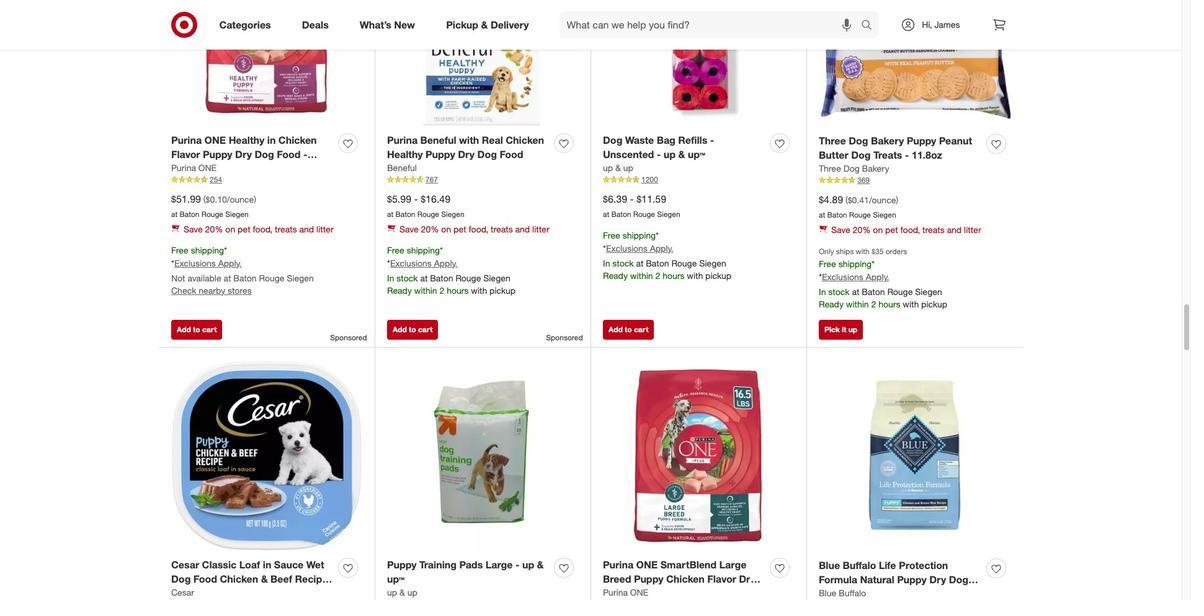 Task type: describe. For each thing, give the bounding box(es) containing it.
and for three dog bakery puppy peanut butter dog treats - 11.8oz
[[947, 225, 962, 235]]

ships
[[836, 247, 854, 256]]

1200 link
[[603, 174, 794, 185]]

chicken inside purina one healthy in chicken flavor puppy dry dog food - 31.1lbs
[[278, 134, 317, 147]]

save 20% on pet food, treats and litter for $0.10
[[184, 224, 334, 234]]

- inside cesar classic loaf in sauce wet dog food chicken & beef recipe puppy - 3.5oz
[[204, 588, 208, 600]]

training
[[419, 559, 457, 572]]

ready inside the only ships with $35 orders free shipping * * exclusions apply. in stock at  baton rouge siegen ready within 2 hours with pickup
[[819, 299, 844, 309]]

cesar link
[[171, 587, 194, 599]]

add to cart for $5.99
[[393, 325, 433, 335]]

free for exclusions apply. button related to purina one healthy in chicken flavor puppy dry dog food - 31.1lbs
[[171, 245, 188, 256]]

rouge inside the only ships with $35 orders free shipping * * exclusions apply. in stock at  baton rouge siegen ready within 2 hours with pickup
[[887, 287, 913, 297]]

0 horizontal spatial within
[[414, 285, 437, 296]]

dog inside the purina beneful with real chicken healthy puppy dry dog food
[[477, 148, 497, 161]]

at inside $5.99 - $16.49 at baton rouge siegen
[[387, 210, 393, 219]]

dry for buffalo
[[930, 574, 946, 586]]

beef
[[271, 573, 292, 586]]

baton inside $6.39 - $11.59 at baton rouge siegen
[[611, 210, 631, 219]]

& inside puppy training pads large - up & up™
[[537, 559, 544, 572]]

food, for $0.10
[[253, 224, 272, 234]]

exclusions inside the only ships with $35 orders free shipping * * exclusions apply. in stock at  baton rouge siegen ready within 2 hours with pickup
[[822, 272, 863, 282]]

dog inside cesar classic loaf in sauce wet dog food chicken & beef recipe puppy - 3.5oz
[[171, 573, 191, 586]]

categories
[[219, 18, 271, 31]]

categories link
[[209, 11, 286, 38]]

pick
[[825, 325, 840, 335]]

food for blue buffalo life protection formula natural puppy dry dog food with chicken and bro
[[819, 588, 843, 601]]

767
[[426, 175, 438, 184]]

rouge inside $51.99 ( $0.10 /ounce ) at baton rouge siegen
[[202, 210, 223, 219]]

$5.99
[[387, 193, 411, 205]]

on for $0.41
[[873, 225, 883, 235]]

pads
[[459, 559, 483, 572]]

up inside button
[[849, 325, 858, 335]]

- inside purina one healthy in chicken flavor puppy dry dog food - 31.1lbs
[[303, 148, 307, 161]]

puppy inside puppy training pads large - up & up™
[[387, 559, 417, 572]]

2 for exclusions apply. button for purina beneful with real chicken healthy puppy dry dog food
[[440, 285, 444, 296]]

254
[[210, 175, 222, 184]]

free for exclusions apply. button for purina beneful with real chicken healthy puppy dry dog food
[[387, 245, 404, 256]]

breed
[[603, 573, 631, 586]]

hi, james
[[922, 19, 960, 30]]

puppy inside purina one healthy in chicken flavor puppy dry dog food - 31.1lbs
[[203, 148, 232, 161]]

at inside free shipping * * exclusions apply. not available at baton rouge siegen check nearby stores
[[224, 273, 231, 283]]

up & up link for puppy training pads large - up & up™
[[387, 587, 417, 599]]

only ships with $35 orders free shipping * * exclusions apply. in stock at  baton rouge siegen ready within 2 hours with pickup
[[819, 247, 947, 309]]

up & up for dog waste bag refills - unscented - up & up™
[[603, 163, 633, 173]]

beneful link
[[387, 162, 417, 174]]

2 inside the only ships with $35 orders free shipping * * exclusions apply. in stock at  baton rouge siegen ready within 2 hours with pickup
[[871, 299, 876, 309]]

purina for puppy
[[603, 559, 633, 572]]

pickup & delivery link
[[436, 11, 544, 38]]

at inside the only ships with $35 orders free shipping * * exclusions apply. in stock at  baton rouge siegen ready within 2 hours with pickup
[[852, 287, 859, 297]]

0 horizontal spatial hours
[[447, 285, 469, 296]]

siegen inside $4.89 ( $0.41 /ounce ) at baton rouge siegen
[[873, 210, 896, 220]]

new
[[394, 18, 415, 31]]

at inside $51.99 ( $0.10 /ounce ) at baton rouge siegen
[[171, 210, 178, 219]]

three dog bakery
[[819, 163, 889, 174]]

save 20% on pet food, treats and litter for $16.49
[[400, 224, 549, 234]]

only
[[819, 247, 834, 256]]

puppy inside purina one smartblend large breed puppy chicken flavor dry dog food
[[634, 573, 664, 586]]

natural
[[860, 574, 894, 586]]

free shipping * * exclusions apply. not available at baton rouge siegen check nearby stores
[[171, 245, 314, 296]]

3 add to cart button from the left
[[603, 320, 654, 340]]

dog inside purina one healthy in chicken flavor puppy dry dog food - 31.1lbs
[[255, 148, 274, 161]]

available
[[188, 273, 221, 283]]

purina for flavor
[[171, 134, 202, 147]]

up inside puppy training pads large - up & up™
[[522, 559, 534, 572]]

0 horizontal spatial free shipping * * exclusions apply. in stock at  baton rouge siegen ready within 2 hours with pickup
[[387, 245, 516, 296]]

to for $5.99
[[409, 325, 416, 335]]

31.1lbs
[[171, 163, 205, 175]]

pickup
[[446, 18, 478, 31]]

food inside cesar classic loaf in sauce wet dog food chicken & beef recipe puppy - 3.5oz
[[193, 573, 217, 586]]

apply. down $6.39 - $11.59 at baton rouge siegen
[[650, 243, 673, 254]]

save for $4.89
[[831, 225, 850, 235]]

three for three dog bakery puppy peanut butter dog treats - 11.8oz
[[819, 135, 846, 147]]

classic
[[202, 559, 237, 572]]

free for exclusions apply. button below $6.39 - $11.59 at baton rouge siegen
[[603, 230, 620, 241]]

1 vertical spatial pickup
[[490, 285, 516, 296]]

litter for purina beneful with real chicken healthy puppy dry dog food
[[532, 224, 549, 234]]

cart for $16.49
[[418, 325, 433, 335]]

- inside puppy training pads large - up & up™
[[516, 559, 520, 572]]

three dog bakery link
[[819, 163, 889, 175]]

- inside three dog bakery puppy peanut butter dog treats - 11.8oz
[[905, 149, 909, 161]]

peanut
[[939, 135, 972, 147]]

( for $51.99
[[203, 194, 206, 205]]

blue for blue buffalo life protection formula natural puppy dry dog food with chicken and bro
[[819, 560, 840, 572]]

three for three dog bakery
[[819, 163, 841, 174]]

refills
[[678, 134, 707, 147]]

with inside the purina beneful with real chicken healthy puppy dry dog food
[[459, 134, 479, 147]]

butter
[[819, 149, 849, 161]]

check
[[171, 285, 196, 296]]

siegen inside the only ships with $35 orders free shipping * * exclusions apply. in stock at  baton rouge siegen ready within 2 hours with pickup
[[915, 287, 942, 297]]

dog inside blue buffalo life protection formula natural puppy dry dog food with chicken and bro
[[949, 574, 969, 586]]

bakery for three dog bakery
[[862, 163, 889, 174]]

james
[[935, 19, 960, 30]]

369 link
[[819, 175, 1011, 186]]

$4.89 ( $0.41 /ounce ) at baton rouge siegen
[[819, 194, 898, 220]]

siegen inside free shipping * * exclusions apply. not available at baton rouge siegen check nearby stores
[[287, 273, 314, 283]]

purina one smartblend large breed puppy chicken flavor dry dog food
[[603, 559, 756, 600]]

sponsored for purina one healthy in chicken flavor puppy dry dog food - 31.1lbs
[[330, 333, 367, 343]]

chicken inside cesar classic loaf in sauce wet dog food chicken & beef recipe puppy - 3.5oz
[[220, 573, 258, 586]]

$0.10
[[206, 194, 227, 205]]

up inside "dog waste bag refills - unscented - up & up™"
[[664, 148, 676, 161]]

nearby
[[199, 285, 225, 296]]

with inside blue buffalo life protection formula natural puppy dry dog food with chicken and bro
[[845, 588, 865, 601]]

/ounce for dry
[[227, 194, 254, 205]]

wet
[[306, 559, 324, 572]]

exclusions down $6.39 - $11.59 at baton rouge siegen
[[606, 243, 648, 254]]

save for $5.99
[[400, 224, 419, 234]]

1 horizontal spatial hours
[[663, 270, 685, 281]]

purina one healthy in chicken flavor puppy dry dog food - 31.1lbs
[[171, 134, 317, 175]]

20% for $16.49
[[421, 224, 439, 234]]

$11.59
[[637, 193, 666, 205]]

$6.39 - $11.59 at baton rouge siegen
[[603, 193, 680, 219]]

$6.39
[[603, 193, 627, 205]]

not
[[171, 273, 185, 283]]

pick it up button
[[819, 320, 863, 340]]

add to cart for $51.99
[[177, 325, 217, 335]]

purina one link for flavor
[[171, 162, 217, 174]]

purina beneful with real chicken healthy puppy dry dog food
[[387, 134, 544, 161]]

at inside $6.39 - $11.59 at baton rouge siegen
[[603, 210, 609, 219]]

dog waste bag refills - unscented - up & up™
[[603, 134, 714, 161]]

purina one for puppy
[[603, 588, 648, 598]]

one inside purina one healthy in chicken flavor puppy dry dog food - 31.1lbs
[[204, 134, 226, 147]]

stock inside the only ships with $35 orders free shipping * * exclusions apply. in stock at  baton rouge siegen ready within 2 hours with pickup
[[828, 287, 850, 297]]

shipping for exclusions apply. button below $6.39 - $11.59 at baton rouge siegen
[[623, 230, 656, 241]]

puppy training pads large - up & up™
[[387, 559, 544, 586]]

deals
[[302, 18, 329, 31]]

rouge inside $6.39 - $11.59 at baton rouge siegen
[[633, 210, 655, 219]]

exclusions inside free shipping * * exclusions apply. not available at baton rouge siegen check nearby stores
[[174, 258, 216, 268]]

chicken inside the purina beneful with real chicken healthy puppy dry dog food
[[506, 134, 544, 147]]

hi,
[[922, 19, 932, 30]]

What can we help you find? suggestions appear below search field
[[559, 11, 864, 38]]

$0.41
[[848, 195, 869, 205]]

1200
[[641, 175, 658, 184]]

hours inside the only ships with $35 orders free shipping * * exclusions apply. in stock at  baton rouge siegen ready within 2 hours with pickup
[[879, 299, 900, 309]]

369
[[857, 176, 870, 185]]

sauce
[[274, 559, 304, 572]]

dog inside purina one smartblend large breed puppy chicken flavor dry dog food
[[603, 588, 623, 600]]

on for $0.10
[[225, 224, 235, 234]]

$51.99 ( $0.10 /ounce ) at baton rouge siegen
[[171, 193, 256, 219]]

waste
[[625, 134, 654, 147]]

check nearby stores button
[[171, 285, 252, 297]]

dry inside purina one smartblend large breed puppy chicken flavor dry dog food
[[739, 573, 756, 586]]

flavor inside purina one healthy in chicken flavor puppy dry dog food - 31.1lbs
[[171, 148, 200, 161]]

litter for three dog bakery puppy peanut butter dog treats - 11.8oz
[[964, 225, 981, 235]]

healthy inside the purina beneful with real chicken healthy puppy dry dog food
[[387, 148, 423, 161]]

bag
[[657, 134, 676, 147]]

) for treats
[[896, 195, 898, 205]]

litter for purina one healthy in chicken flavor puppy dry dog food - 31.1lbs
[[316, 224, 334, 234]]

orders
[[886, 247, 907, 256]]

exclusions apply. button for three dog bakery puppy peanut butter dog treats - 11.8oz
[[822, 271, 889, 283]]

apply. inside free shipping * * exclusions apply. not available at baton rouge siegen check nearby stores
[[218, 258, 242, 268]]

purina up $51.99
[[171, 163, 196, 173]]

in for exclusions apply. button for purina beneful with real chicken healthy puppy dry dog food
[[387, 273, 394, 283]]

apply. inside the only ships with $35 orders free shipping * * exclusions apply. in stock at  baton rouge siegen ready within 2 hours with pickup
[[866, 272, 889, 282]]

stores
[[228, 285, 252, 296]]

rouge inside free shipping * * exclusions apply. not available at baton rouge siegen check nearby stores
[[259, 273, 284, 283]]

blue buffalo
[[819, 588, 866, 599]]

what's new
[[360, 18, 415, 31]]

3.5oz
[[210, 588, 235, 600]]

one inside purina one smartblend large breed puppy chicken flavor dry dog food
[[636, 559, 658, 572]]

rouge inside $5.99 - $16.49 at baton rouge siegen
[[417, 210, 439, 219]]

three dog bakery puppy peanut butter dog treats - 11.8oz link
[[819, 134, 981, 163]]

exclusions apply. button for purina beneful with real chicken healthy puppy dry dog food
[[390, 257, 457, 270]]

pickup & delivery
[[446, 18, 529, 31]]

shipping for exclusions apply. button related to purina one healthy in chicken flavor puppy dry dog food - 31.1lbs
[[191, 245, 224, 256]]

loaf
[[239, 559, 260, 572]]

large for pads
[[486, 559, 513, 572]]

what's
[[360, 18, 391, 31]]

search
[[856, 20, 886, 32]]

save 20% on pet food, treats and litter for $0.41
[[831, 225, 981, 235]]

food for purina beneful with real chicken healthy puppy dry dog food
[[500, 148, 523, 161]]

bakery for three dog bakery puppy peanut butter dog treats - 11.8oz
[[871, 135, 904, 147]]

purina one for flavor
[[171, 163, 217, 173]]

20% for $0.10
[[205, 224, 223, 234]]

dog waste bag refills - unscented - up & up™ link
[[603, 134, 765, 162]]

puppy inside the purina beneful with real chicken healthy puppy dry dog food
[[426, 148, 455, 161]]

deals link
[[291, 11, 344, 38]]

0 horizontal spatial stock
[[397, 273, 418, 283]]

unscented
[[603, 148, 654, 161]]

in for exclusions apply. button below $6.39 - $11.59 at baton rouge siegen
[[603, 258, 610, 268]]

$51.99
[[171, 193, 201, 205]]

1 horizontal spatial pickup
[[705, 270, 731, 281]]

blue buffalo life protection formula natural puppy dry dog food with chicken and bro link
[[819, 559, 981, 601]]

baton inside the only ships with $35 orders free shipping * * exclusions apply. in stock at  baton rouge siegen ready within 2 hours with pickup
[[862, 287, 885, 297]]

pet for $0.10
[[238, 224, 250, 234]]

1 horizontal spatial within
[[630, 270, 653, 281]]

up & up for puppy training pads large - up & up™
[[387, 588, 417, 598]]

dog inside "dog waste bag refills - unscented - up & up™"
[[603, 134, 623, 147]]

1 horizontal spatial free shipping * * exclusions apply. in stock at  baton rouge siegen ready within 2 hours with pickup
[[603, 230, 731, 281]]

baton inside $5.99 - $16.49 at baton rouge siegen
[[396, 210, 415, 219]]

buffalo for blue buffalo life protection formula natural puppy dry dog food with chicken and bro
[[843, 560, 876, 572]]

puppy training pads large - up & up™ link
[[387, 559, 549, 587]]

on for $16.49
[[441, 224, 451, 234]]

to for $51.99
[[193, 325, 200, 335]]

recipe
[[295, 573, 328, 586]]



Task type: locate. For each thing, give the bounding box(es) containing it.
in inside the only ships with $35 orders free shipping * * exclusions apply. in stock at  baton rouge siegen ready within 2 hours with pickup
[[819, 287, 826, 297]]

1 vertical spatial bakery
[[862, 163, 889, 174]]

add to cart button for $51.99
[[171, 320, 222, 340]]

1 to from the left
[[193, 325, 200, 335]]

food down "real"
[[500, 148, 523, 161]]

purina down breed
[[603, 588, 628, 598]]

purina one up 254
[[171, 163, 217, 173]]

on up '$35'
[[873, 225, 883, 235]]

1 horizontal spatial beneful
[[420, 134, 456, 147]]

dry inside the purina beneful with real chicken healthy puppy dry dog food
[[458, 148, 475, 161]]

puppy right breed
[[634, 573, 664, 586]]

food inside purina one smartblend large breed puppy chicken flavor dry dog food
[[625, 588, 649, 600]]

0 horizontal spatial 2
[[440, 285, 444, 296]]

blue down formula
[[819, 588, 836, 599]]

1 vertical spatial purina one
[[603, 588, 648, 598]]

2 horizontal spatial pet
[[885, 225, 898, 235]]

1 vertical spatial ready
[[387, 285, 412, 296]]

one
[[204, 134, 226, 147], [198, 163, 217, 173], [636, 559, 658, 572], [630, 588, 648, 598]]

in inside purina one healthy in chicken flavor puppy dry dog food - 31.1lbs
[[267, 134, 276, 147]]

1 horizontal spatial up & up
[[603, 163, 633, 173]]

purina one healthy in chicken flavor puppy dry dog food - 31.1lbs image
[[171, 0, 362, 126], [171, 0, 362, 126]]

cesar for cesar
[[171, 588, 194, 598]]

up™ inside puppy training pads large - up & up™
[[387, 573, 405, 586]]

1 horizontal spatial pet
[[454, 224, 466, 234]]

buffalo up natural
[[843, 560, 876, 572]]

1 vertical spatial beneful
[[387, 163, 417, 173]]

save
[[184, 224, 203, 234], [400, 224, 419, 234], [831, 225, 850, 235]]

pet down $5.99 - $16.49 at baton rouge siegen
[[454, 224, 466, 234]]

food, up free shipping * * exclusions apply. not available at baton rouge siegen check nearby stores
[[253, 224, 272, 234]]

purina inside purina one smartblend large breed puppy chicken flavor dry dog food
[[603, 559, 633, 572]]

what's new link
[[349, 11, 431, 38]]

purina one healthy in chicken flavor puppy dry dog food - 31.1lbs link
[[171, 134, 333, 175]]

large right smartblend
[[719, 559, 747, 572]]

exclusions down $5.99 - $16.49 at baton rouge siegen
[[390, 258, 432, 268]]

2 vertical spatial 2
[[871, 299, 876, 309]]

0 vertical spatial in
[[603, 258, 610, 268]]

blue up formula
[[819, 560, 840, 572]]

( right $4.89
[[846, 195, 848, 205]]

2 add to cart button from the left
[[387, 320, 438, 340]]

flavor down smartblend
[[707, 573, 736, 586]]

cesar
[[171, 559, 199, 572], [171, 588, 194, 598]]

3 add from the left
[[609, 325, 623, 335]]

baton inside $51.99 ( $0.10 /ounce ) at baton rouge siegen
[[180, 210, 199, 219]]

shipping inside the only ships with $35 orders free shipping * * exclusions apply. in stock at  baton rouge siegen ready within 2 hours with pickup
[[839, 259, 872, 269]]

save for $51.99
[[184, 224, 203, 234]]

- right the refills
[[710, 134, 714, 147]]

large
[[486, 559, 513, 572], [719, 559, 747, 572]]

2 horizontal spatial add to cart
[[609, 325, 649, 335]]

1 horizontal spatial save 20% on pet food, treats and litter
[[400, 224, 549, 234]]

delivery
[[491, 18, 529, 31]]

dog
[[603, 134, 623, 147], [849, 135, 868, 147], [255, 148, 274, 161], [477, 148, 497, 161], [851, 149, 871, 161], [844, 163, 860, 174], [171, 573, 191, 586], [949, 574, 969, 586], [603, 588, 623, 600]]

sponsored for purina beneful with real chicken healthy puppy dry dog food
[[546, 333, 583, 343]]

dog waste bag refills - unscented - up & up™ image
[[603, 0, 794, 126], [603, 0, 794, 126]]

-
[[710, 134, 714, 147], [303, 148, 307, 161], [657, 148, 661, 161], [905, 149, 909, 161], [414, 193, 418, 205], [630, 193, 634, 205], [516, 559, 520, 572], [204, 588, 208, 600]]

0 horizontal spatial in
[[387, 273, 394, 283]]

purina one link
[[171, 162, 217, 174], [603, 587, 648, 599]]

apply.
[[650, 243, 673, 254], [218, 258, 242, 268], [434, 258, 457, 268], [866, 272, 889, 282]]

puppy up 11.8oz
[[907, 135, 936, 147]]

$35
[[872, 247, 884, 256]]

shipping down the ships
[[839, 259, 872, 269]]

1 horizontal spatial up & up link
[[603, 162, 633, 174]]

1 sponsored from the left
[[330, 333, 367, 343]]

1 add to cart button from the left
[[171, 320, 222, 340]]

smartblend
[[661, 559, 717, 572]]

0 horizontal spatial save
[[184, 224, 203, 234]]

in for food
[[267, 134, 276, 147]]

0 horizontal spatial up & up
[[387, 588, 417, 598]]

within inside the only ships with $35 orders free shipping * * exclusions apply. in stock at  baton rouge siegen ready within 2 hours with pickup
[[846, 299, 869, 309]]

dry for one
[[235, 148, 252, 161]]

20% for $0.41
[[853, 225, 871, 235]]

0 horizontal spatial purina one link
[[171, 162, 217, 174]]

food inside purina one healthy in chicken flavor puppy dry dog food - 31.1lbs
[[277, 148, 301, 161]]

puppy up 767
[[426, 148, 455, 161]]

) for dry
[[254, 194, 256, 205]]

0 vertical spatial healthy
[[229, 134, 264, 147]]

0 horizontal spatial healthy
[[229, 134, 264, 147]]

puppy left training
[[387, 559, 417, 572]]

beneful inside the purina beneful with real chicken healthy puppy dry dog food
[[420, 134, 456, 147]]

1 horizontal spatial large
[[719, 559, 747, 572]]

1 horizontal spatial add
[[393, 325, 407, 335]]

life
[[879, 560, 896, 572]]

0 horizontal spatial pet
[[238, 224, 250, 234]]

0 vertical spatial cesar
[[171, 559, 199, 572]]

food down "classic"
[[193, 573, 217, 586]]

exclusions apply. button down the ships
[[822, 271, 889, 283]]

( for $4.89
[[846, 195, 848, 205]]

chicken inside blue buffalo life protection formula natural puppy dry dog food with chicken and bro
[[868, 588, 906, 601]]

up™ inside "dog waste bag refills - unscented - up & up™"
[[688, 148, 705, 161]]

food, up orders on the right of page
[[900, 225, 920, 235]]

beneful
[[420, 134, 456, 147], [387, 163, 417, 173]]

purina up 31.1lbs
[[171, 134, 202, 147]]

on down $51.99 ( $0.10 /ounce ) at baton rouge siegen
[[225, 224, 235, 234]]

cesar left 3.5oz
[[171, 588, 194, 598]]

three dog bakery puppy peanut butter dog treats - 11.8oz image
[[819, 0, 1011, 127], [819, 0, 1011, 127]]

free inside free shipping * * exclusions apply. not available at baton rouge siegen check nearby stores
[[171, 245, 188, 256]]

0 horizontal spatial large
[[486, 559, 513, 572]]

pet for $16.49
[[454, 224, 466, 234]]

0 vertical spatial within
[[630, 270, 653, 281]]

and for purina one healthy in chicken flavor puppy dry dog food - 31.1lbs
[[299, 224, 314, 234]]

cesar classic loaf in sauce wet dog food chicken & beef recipe puppy - 3.5oz
[[171, 559, 328, 600]]

purina one
[[171, 163, 217, 173], [603, 588, 648, 598]]

254 link
[[171, 174, 362, 185]]

0 vertical spatial up™
[[688, 148, 705, 161]]

2 vertical spatial hours
[[879, 299, 900, 309]]

pet for $0.41
[[885, 225, 898, 235]]

1 vertical spatial three
[[819, 163, 841, 174]]

0 horizontal spatial food,
[[253, 224, 272, 234]]

& inside "dog waste bag refills - unscented - up & up™"
[[678, 148, 685, 161]]

0 vertical spatial 2
[[655, 270, 660, 281]]

purina one link down breed
[[603, 587, 648, 599]]

with
[[459, 134, 479, 147], [856, 247, 870, 256], [687, 270, 703, 281], [471, 285, 487, 296], [903, 299, 919, 309], [845, 588, 865, 601]]

(
[[203, 194, 206, 205], [846, 195, 848, 205]]

0 horizontal spatial add to cart
[[177, 325, 217, 335]]

cart for $0.10
[[202, 325, 217, 335]]

puppy up 254
[[203, 148, 232, 161]]

search button
[[856, 11, 886, 41]]

food inside blue buffalo life protection formula natural puppy dry dog food with chicken and bro
[[819, 588, 843, 601]]

add to cart button for $5.99
[[387, 320, 438, 340]]

cesar for cesar classic loaf in sauce wet dog food chicken & beef recipe puppy - 3.5oz
[[171, 559, 199, 572]]

1 vertical spatial up & up
[[387, 588, 417, 598]]

2 three from the top
[[819, 163, 841, 174]]

0 vertical spatial hours
[[663, 270, 685, 281]]

2 add from the left
[[393, 325, 407, 335]]

food inside the purina beneful with real chicken healthy puppy dry dog food
[[500, 148, 523, 161]]

blue buffalo life protection formula natural puppy dry dog food with chicken and brown rice image
[[819, 360, 1011, 552], [819, 360, 1011, 552]]

)
[[254, 194, 256, 205], [896, 195, 898, 205]]

2 horizontal spatial 2
[[871, 299, 876, 309]]

purina beneful with real chicken healthy puppy dry dog food image
[[387, 0, 578, 126], [387, 0, 578, 126]]

puppy
[[907, 135, 936, 147], [203, 148, 232, 161], [426, 148, 455, 161], [387, 559, 417, 572], [634, 573, 664, 586], [897, 574, 927, 586], [171, 588, 201, 600]]

up & up link
[[603, 162, 633, 174], [387, 587, 417, 599]]

purina beneful with real chicken healthy puppy dry dog food link
[[387, 134, 549, 162]]

puppy inside cesar classic loaf in sauce wet dog food chicken & beef recipe puppy - 3.5oz
[[171, 588, 201, 600]]

puppy inside blue buffalo life protection formula natural puppy dry dog food with chicken and bro
[[897, 574, 927, 586]]

0 horizontal spatial up & up link
[[387, 587, 417, 599]]

on down $5.99 - $16.49 at baton rouge siegen
[[441, 224, 451, 234]]

purina one smartblend large breed puppy chicken flavor dry dog food image
[[603, 360, 794, 551], [603, 360, 794, 551]]

0 horizontal spatial ready
[[387, 285, 412, 296]]

( inside $4.89 ( $0.41 /ounce ) at baton rouge siegen
[[846, 195, 848, 205]]

0 horizontal spatial beneful
[[387, 163, 417, 173]]

2
[[655, 270, 660, 281], [440, 285, 444, 296], [871, 299, 876, 309]]

20% down $5.99 - $16.49 at baton rouge siegen
[[421, 224, 439, 234]]

chicken right "real"
[[506, 134, 544, 147]]

siegen inside $6.39 - $11.59 at baton rouge siegen
[[657, 210, 680, 219]]

large right pads on the left
[[486, 559, 513, 572]]

0 vertical spatial purina one
[[171, 163, 217, 173]]

2 to from the left
[[409, 325, 416, 335]]

buffalo down formula
[[839, 588, 866, 599]]

purina one link for puppy
[[603, 587, 648, 599]]

- down bag
[[657, 148, 661, 161]]

/ounce inside $4.89 ( $0.41 /ounce ) at baton rouge siegen
[[869, 195, 896, 205]]

exclusions apply. button down $6.39 - $11.59 at baton rouge siegen
[[606, 242, 673, 255]]

add to cart
[[177, 325, 217, 335], [393, 325, 433, 335], [609, 325, 649, 335]]

add for $51.99
[[177, 325, 191, 335]]

1 cesar from the top
[[171, 559, 199, 572]]

cesar up cesar link
[[171, 559, 199, 572]]

2 vertical spatial pickup
[[921, 299, 947, 309]]

- right treats
[[905, 149, 909, 161]]

1 vertical spatial buffalo
[[839, 588, 866, 599]]

save down $51.99
[[184, 224, 203, 234]]

food up 254 link
[[277, 148, 301, 161]]

chicken up 254 link
[[278, 134, 317, 147]]

large for smartblend
[[719, 559, 747, 572]]

1 horizontal spatial food,
[[469, 224, 488, 234]]

real
[[482, 134, 503, 147]]

save up the ships
[[831, 225, 850, 235]]

dry
[[235, 148, 252, 161], [458, 148, 475, 161], [739, 573, 756, 586], [930, 574, 946, 586]]

large inside puppy training pads large - up & up™
[[486, 559, 513, 572]]

free down $5.99
[[387, 245, 404, 256]]

purina up beneful link
[[387, 134, 418, 147]]

2 vertical spatial in
[[819, 287, 826, 297]]

bakery inside 'three dog bakery' link
[[862, 163, 889, 174]]

2 add to cart from the left
[[393, 325, 433, 335]]

cesar inside cesar classic loaf in sauce wet dog food chicken & beef recipe puppy - 3.5oz
[[171, 559, 199, 572]]

puppy left 3.5oz
[[171, 588, 201, 600]]

it
[[842, 325, 846, 335]]

dry inside blue buffalo life protection formula natural puppy dry dog food with chicken and bro
[[930, 574, 946, 586]]

- right $5.99
[[414, 193, 418, 205]]

blue
[[819, 560, 840, 572], [819, 588, 836, 599]]

free
[[603, 230, 620, 241], [171, 245, 188, 256], [387, 245, 404, 256], [819, 259, 836, 269]]

0 vertical spatial purina one link
[[171, 162, 217, 174]]

free down $6.39
[[603, 230, 620, 241]]

food,
[[253, 224, 272, 234], [469, 224, 488, 234], [900, 225, 920, 235]]

2 horizontal spatial save
[[831, 225, 850, 235]]

save 20% on pet food, treats and litter up free shipping * * exclusions apply. not available at baton rouge siegen check nearby stores
[[184, 224, 334, 234]]

food
[[277, 148, 301, 161], [500, 148, 523, 161], [193, 573, 217, 586], [625, 588, 649, 600], [819, 588, 843, 601]]

1 vertical spatial flavor
[[707, 573, 736, 586]]

litter
[[316, 224, 334, 234], [532, 224, 549, 234], [964, 225, 981, 235]]

puppy down protection
[[897, 574, 927, 586]]

0 vertical spatial ready
[[603, 270, 628, 281]]

1 horizontal spatial sponsored
[[546, 333, 583, 343]]

buffalo inside blue buffalo life protection formula natural puppy dry dog food with chicken and bro
[[843, 560, 876, 572]]

blue buffalo life protection formula natural puppy dry dog food with chicken and bro
[[819, 560, 969, 601]]

- inside $5.99 - $16.49 at baton rouge siegen
[[414, 193, 418, 205]]

healthy
[[229, 134, 264, 147], [387, 148, 423, 161]]

purina inside the purina beneful with real chicken healthy puppy dry dog food
[[387, 134, 418, 147]]

1 vertical spatial 2
[[440, 285, 444, 296]]

1 horizontal spatial 2
[[655, 270, 660, 281]]

2 horizontal spatial hours
[[879, 299, 900, 309]]

chicken inside purina one smartblend large breed puppy chicken flavor dry dog food
[[666, 573, 705, 586]]

cart
[[202, 325, 217, 335], [418, 325, 433, 335], [634, 325, 649, 335]]

/ounce inside $51.99 ( $0.10 /ounce ) at baton rouge siegen
[[227, 194, 254, 205]]

1 horizontal spatial on
[[441, 224, 451, 234]]

buffalo for blue buffalo
[[839, 588, 866, 599]]

baton inside free shipping * * exclusions apply. not available at baton rouge siegen check nearby stores
[[233, 273, 257, 283]]

apply. up stores
[[218, 258, 242, 268]]

- inside $6.39 - $11.59 at baton rouge siegen
[[630, 193, 634, 205]]

2 vertical spatial ready
[[819, 299, 844, 309]]

1 horizontal spatial save
[[400, 224, 419, 234]]

dry for beneful
[[458, 148, 475, 161]]

&
[[481, 18, 488, 31], [678, 148, 685, 161], [615, 163, 621, 173], [537, 559, 544, 572], [261, 573, 268, 586], [400, 588, 405, 598]]

1 large from the left
[[486, 559, 513, 572]]

three inside three dog bakery puppy peanut butter dog treats - 11.8oz
[[819, 135, 846, 147]]

1 horizontal spatial to
[[409, 325, 416, 335]]

- right pads on the left
[[516, 559, 520, 572]]

treats for $0.41
[[923, 225, 945, 235]]

food, down "767" link
[[469, 224, 488, 234]]

0 vertical spatial three
[[819, 135, 846, 147]]

cesar classic loaf in sauce wet dog food chicken & beef recipe puppy - 3.5oz image
[[171, 360, 362, 551], [171, 360, 362, 551]]

- left 3.5oz
[[204, 588, 208, 600]]

1 add to cart from the left
[[177, 325, 217, 335]]

2 horizontal spatial treats
[[923, 225, 945, 235]]

large inside purina one smartblend large breed puppy chicken flavor dry dog food
[[719, 559, 747, 572]]

0 horizontal spatial add
[[177, 325, 191, 335]]

blue buffalo link
[[819, 588, 866, 600]]

pick it up
[[825, 325, 858, 335]]

and inside blue buffalo life protection formula natural puppy dry dog food with chicken and bro
[[909, 588, 927, 601]]

treats
[[874, 149, 902, 161]]

pet down $51.99 ( $0.10 /ounce ) at baton rouge siegen
[[238, 224, 250, 234]]

apply. down '$35'
[[866, 272, 889, 282]]

in up 254 link
[[267, 134, 276, 147]]

1 three from the top
[[819, 135, 846, 147]]

purina one down breed
[[603, 588, 648, 598]]

purina for healthy
[[387, 134, 418, 147]]

20% down $4.89 ( $0.41 /ounce ) at baton rouge siegen on the right of the page
[[853, 225, 871, 235]]

1 horizontal spatial purina one link
[[603, 587, 648, 599]]

food, for $0.41
[[900, 225, 920, 235]]

1 vertical spatial cesar
[[171, 588, 194, 598]]

shipping down $6.39 - $11.59 at baton rouge siegen
[[623, 230, 656, 241]]

/ounce down 254 link
[[227, 194, 254, 205]]

1 horizontal spatial ready
[[603, 270, 628, 281]]

food for purina one healthy in chicken flavor puppy dry dog food - 31.1lbs
[[277, 148, 301, 161]]

1 blue from the top
[[819, 560, 840, 572]]

rouge inside $4.89 ( $0.41 /ounce ) at baton rouge siegen
[[849, 210, 871, 220]]

11.8oz
[[912, 149, 942, 161]]

0 horizontal spatial (
[[203, 194, 206, 205]]

healthy inside purina one healthy in chicken flavor puppy dry dog food - 31.1lbs
[[229, 134, 264, 147]]

exclusions apply. button down $5.99 - $16.49 at baton rouge siegen
[[390, 257, 457, 270]]

purina one link up 254
[[171, 162, 217, 174]]

0 vertical spatial blue
[[819, 560, 840, 572]]

shipping
[[623, 230, 656, 241], [191, 245, 224, 256], [407, 245, 440, 256], [839, 259, 872, 269]]

beneful up $5.99
[[387, 163, 417, 173]]

bakery
[[871, 135, 904, 147], [862, 163, 889, 174]]

/ounce for treats
[[869, 195, 896, 205]]

3 cart from the left
[[634, 325, 649, 335]]

1 vertical spatial up & up link
[[387, 587, 417, 599]]

sponsored
[[330, 333, 367, 343], [546, 333, 583, 343]]

purina
[[171, 134, 202, 147], [387, 134, 418, 147], [171, 163, 196, 173], [603, 559, 633, 572], [603, 588, 628, 598]]

healthy up beneful link
[[387, 148, 423, 161]]

$5.99 - $16.49 at baton rouge siegen
[[387, 193, 464, 219]]

and for purina beneful with real chicken healthy puppy dry dog food
[[515, 224, 530, 234]]

blue inside blue buffalo life protection formula natural puppy dry dog food with chicken and bro
[[819, 560, 840, 572]]

chicken down loaf
[[220, 573, 258, 586]]

0 horizontal spatial save 20% on pet food, treats and litter
[[184, 224, 334, 234]]

1 horizontal spatial healthy
[[387, 148, 423, 161]]

bakery up 369
[[862, 163, 889, 174]]

purina up breed
[[603, 559, 633, 572]]

pickup
[[705, 270, 731, 281], [490, 285, 516, 296], [921, 299, 947, 309]]

0 horizontal spatial cart
[[202, 325, 217, 335]]

0 horizontal spatial 20%
[[205, 224, 223, 234]]

cesar classic loaf in sauce wet dog food chicken & beef recipe puppy - 3.5oz link
[[171, 559, 333, 600]]

1 vertical spatial in
[[387, 273, 394, 283]]

formula
[[819, 574, 857, 586]]

add
[[177, 325, 191, 335], [393, 325, 407, 335], [609, 325, 623, 335]]

chicken down natural
[[868, 588, 906, 601]]

free inside the only ships with $35 orders free shipping * * exclusions apply. in stock at  baton rouge siegen ready within 2 hours with pickup
[[819, 259, 836, 269]]

in inside cesar classic loaf in sauce wet dog food chicken & beef recipe puppy - 3.5oz
[[263, 559, 271, 572]]

2 vertical spatial within
[[846, 299, 869, 309]]

) down 254 link
[[254, 194, 256, 205]]

chicken down smartblend
[[666, 573, 705, 586]]

1 horizontal spatial stock
[[613, 258, 634, 268]]

exclusions up available
[[174, 258, 216, 268]]

0 vertical spatial flavor
[[171, 148, 200, 161]]

pickup inside the only ships with $35 orders free shipping * * exclusions apply. in stock at  baton rouge siegen ready within 2 hours with pickup
[[921, 299, 947, 309]]

( right $51.99
[[203, 194, 206, 205]]

free shipping * * exclusions apply. in stock at  baton rouge siegen ready within 2 hours with pickup
[[603, 230, 731, 281], [387, 245, 516, 296]]

/ounce down 369
[[869, 195, 896, 205]]

- right $6.39
[[630, 193, 634, 205]]

$16.49
[[421, 193, 450, 205]]

flavor inside purina one smartblend large breed puppy chicken flavor dry dog food
[[707, 573, 736, 586]]

shipping for exclusions apply. button for purina beneful with real chicken healthy puppy dry dog food
[[407, 245, 440, 256]]

0 vertical spatial stock
[[613, 258, 634, 268]]

2 cesar from the top
[[171, 588, 194, 598]]

save 20% on pet food, treats and litter
[[184, 224, 334, 234], [400, 224, 549, 234], [831, 225, 981, 235]]

1 horizontal spatial purina one
[[603, 588, 648, 598]]

treats down 254 link
[[275, 224, 297, 234]]

three up butter
[[819, 135, 846, 147]]

1 vertical spatial in
[[263, 559, 271, 572]]

siegen
[[225, 210, 249, 219], [441, 210, 464, 219], [657, 210, 680, 219], [873, 210, 896, 220], [699, 258, 726, 268], [287, 273, 314, 283], [483, 273, 510, 283], [915, 287, 942, 297]]

shipping down $5.99 - $16.49 at baton rouge siegen
[[407, 245, 440, 256]]

0 vertical spatial up & up link
[[603, 162, 633, 174]]

) down the 369 link
[[896, 195, 898, 205]]

$4.89
[[819, 194, 843, 206]]

baton
[[180, 210, 199, 219], [396, 210, 415, 219], [611, 210, 631, 219], [827, 210, 847, 220], [646, 258, 669, 268], [233, 273, 257, 283], [430, 273, 453, 283], [862, 287, 885, 297]]

1 vertical spatial up™
[[387, 573, 405, 586]]

three down butter
[[819, 163, 841, 174]]

0 horizontal spatial up™
[[387, 573, 405, 586]]

2 horizontal spatial save 20% on pet food, treats and litter
[[831, 225, 981, 235]]

puppy training pads large - up & up™ image
[[387, 360, 578, 551], [387, 360, 578, 551]]

1 horizontal spatial litter
[[532, 224, 549, 234]]

treats down the 369 link
[[923, 225, 945, 235]]

0 horizontal spatial litter
[[316, 224, 334, 234]]

up & up link for dog waste bag refills - unscented - up & up™
[[603, 162, 633, 174]]

at inside $4.89 ( $0.41 /ounce ) at baton rouge siegen
[[819, 210, 825, 220]]

in for &
[[263, 559, 271, 572]]

free down only
[[819, 259, 836, 269]]

0 horizontal spatial sponsored
[[330, 333, 367, 343]]

2 horizontal spatial within
[[846, 299, 869, 309]]

food down breed
[[625, 588, 649, 600]]

in right loaf
[[263, 559, 271, 572]]

shipping inside free shipping * * exclusions apply. not available at baton rouge siegen check nearby stores
[[191, 245, 224, 256]]

& inside cesar classic loaf in sauce wet dog food chicken & beef recipe puppy - 3.5oz
[[261, 573, 268, 586]]

( inside $51.99 ( $0.10 /ounce ) at baton rouge siegen
[[203, 194, 206, 205]]

save 20% on pet food, treats and litter down $16.49
[[400, 224, 549, 234]]

treats for $16.49
[[491, 224, 513, 234]]

0 vertical spatial buffalo
[[843, 560, 876, 572]]

food down formula
[[819, 588, 843, 601]]

pet up orders on the right of page
[[885, 225, 898, 235]]

exclusions apply. button for purina one healthy in chicken flavor puppy dry dog food - 31.1lbs
[[174, 257, 242, 270]]

save down $5.99 - $16.49 at baton rouge siegen
[[400, 224, 419, 234]]

2 for exclusions apply. button below $6.39 - $11.59 at baton rouge siegen
[[655, 270, 660, 281]]

siegen inside $51.99 ( $0.10 /ounce ) at baton rouge siegen
[[225, 210, 249, 219]]

2 large from the left
[[719, 559, 747, 572]]

1 add from the left
[[177, 325, 191, 335]]

3 add to cart from the left
[[609, 325, 649, 335]]

767 link
[[387, 174, 578, 185]]

1 horizontal spatial 20%
[[421, 224, 439, 234]]

puppy inside three dog bakery puppy peanut butter dog treats - 11.8oz
[[907, 135, 936, 147]]

siegen inside $5.99 - $16.49 at baton rouge siegen
[[441, 210, 464, 219]]

protection
[[899, 560, 948, 572]]

2 horizontal spatial on
[[873, 225, 883, 235]]

bakery up treats
[[871, 135, 904, 147]]

exclusions apply. button up available
[[174, 257, 242, 270]]

bakery inside three dog bakery puppy peanut butter dog treats - 11.8oz
[[871, 135, 904, 147]]

1 cart from the left
[[202, 325, 217, 335]]

flavor up 31.1lbs
[[171, 148, 200, 161]]

1 vertical spatial within
[[414, 285, 437, 296]]

healthy up 254 link
[[229, 134, 264, 147]]

at
[[171, 210, 178, 219], [387, 210, 393, 219], [603, 210, 609, 219], [819, 210, 825, 220], [636, 258, 644, 268], [224, 273, 231, 283], [420, 273, 428, 283], [852, 287, 859, 297]]

treats for $0.10
[[275, 224, 297, 234]]

blue for blue buffalo
[[819, 588, 836, 599]]

save 20% on pet food, treats and litter up orders on the right of page
[[831, 225, 981, 235]]

- up 254 link
[[303, 148, 307, 161]]

free up not
[[171, 245, 188, 256]]

purina one smartblend large breed puppy chicken flavor dry dog food link
[[603, 559, 765, 600]]

apply. down $5.99 - $16.49 at baton rouge siegen
[[434, 258, 457, 268]]

stock
[[613, 258, 634, 268], [397, 273, 418, 283], [828, 287, 850, 297]]

0 horizontal spatial treats
[[275, 224, 297, 234]]

) inside $4.89 ( $0.41 /ounce ) at baton rouge siegen
[[896, 195, 898, 205]]

3 to from the left
[[625, 325, 632, 335]]

food, for $16.49
[[469, 224, 488, 234]]

1 horizontal spatial in
[[603, 258, 610, 268]]

1 horizontal spatial add to cart
[[393, 325, 433, 335]]

2 sponsored from the left
[[546, 333, 583, 343]]

beneful up 767
[[420, 134, 456, 147]]

2 horizontal spatial litter
[[964, 225, 981, 235]]

three
[[819, 135, 846, 147], [819, 163, 841, 174]]

shipping up available
[[191, 245, 224, 256]]

and
[[299, 224, 314, 234], [515, 224, 530, 234], [947, 225, 962, 235], [909, 588, 927, 601]]

2 cart from the left
[[418, 325, 433, 335]]

up™
[[688, 148, 705, 161], [387, 573, 405, 586]]

up & up
[[603, 163, 633, 173], [387, 588, 417, 598]]

buffalo
[[843, 560, 876, 572], [839, 588, 866, 599]]

add for $5.99
[[393, 325, 407, 335]]

2 blue from the top
[[819, 588, 836, 599]]

1 horizontal spatial /ounce
[[869, 195, 896, 205]]

three dog bakery puppy peanut butter dog treats - 11.8oz
[[819, 135, 972, 161]]

0 horizontal spatial flavor
[[171, 148, 200, 161]]

20% down $51.99 ( $0.10 /ounce ) at baton rouge siegen
[[205, 224, 223, 234]]

2 horizontal spatial to
[[625, 325, 632, 335]]

) inside $51.99 ( $0.10 /ounce ) at baton rouge siegen
[[254, 194, 256, 205]]

treats down "767" link
[[491, 224, 513, 234]]

baton inside $4.89 ( $0.41 /ounce ) at baton rouge siegen
[[827, 210, 847, 220]]



Task type: vqa. For each thing, say whether or not it's contained in the screenshot.


